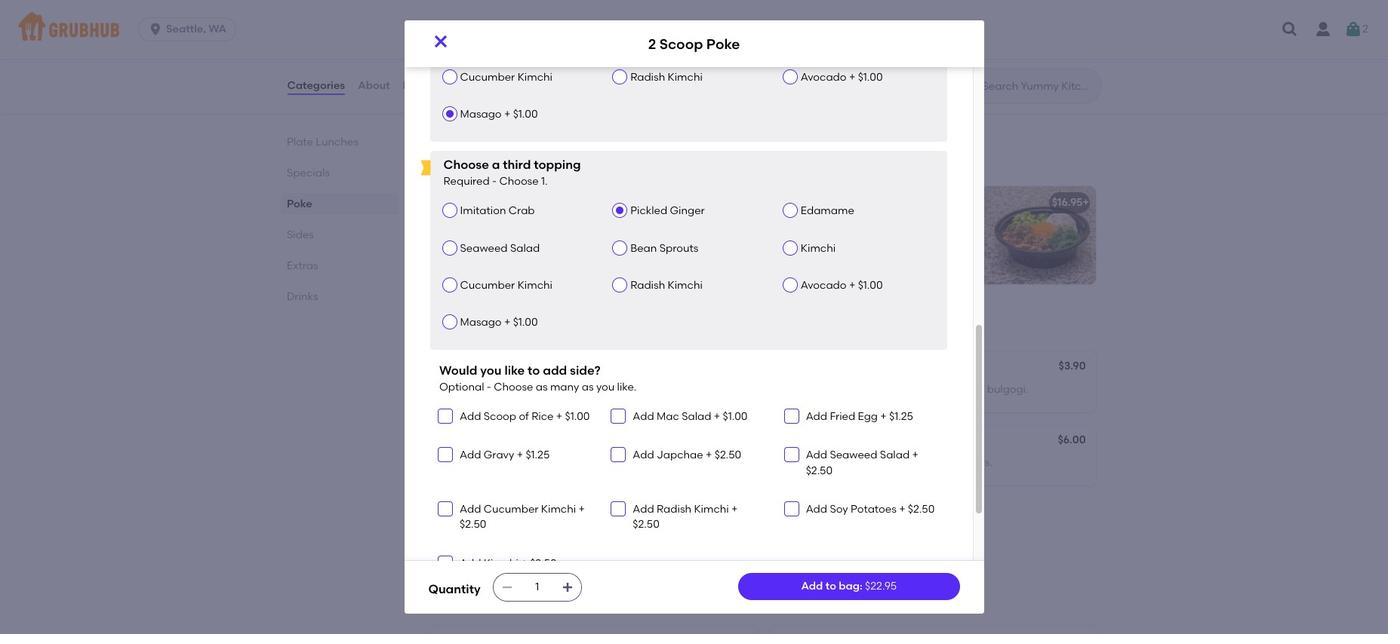 Task type: describe. For each thing, give the bounding box(es) containing it.
into
[[559, 457, 579, 470]]

$2.50 for add seaweed salad + $2.50
[[806, 465, 833, 478]]

add seaweed salad + $2.50
[[806, 449, 919, 478]]

about
[[358, 79, 390, 92]]

2 pieces of fried pork and veggie egg rolls.
[[779, 457, 993, 470]]

svg image for add soy potatoes
[[787, 505, 796, 514]]

add gravy + $1.25
[[460, 449, 550, 462]]

salad for add seaweed salad
[[880, 449, 910, 462]]

$1.00 up add japchae + $2.50
[[723, 411, 748, 424]]

1 cucumber kimchi from the top
[[460, 71, 553, 84]]

1 horizontal spatial rice
[[532, 411, 554, 424]]

1 horizontal spatial $1.25
[[889, 411, 913, 424]]

- inside choose a third topping required - choose 1.
[[492, 175, 497, 188]]

0 vertical spatial pork
[[862, 457, 885, 470]]

kimchi inside add cucumber kimchi + $2.50
[[541, 504, 576, 516]]

tuna
[[514, 457, 538, 470]]

poke down specials
[[286, 198, 312, 211]]

1 vertical spatial veggie
[[559, 530, 594, 543]]

1 as from the left
[[536, 381, 548, 394]]

add for add seaweed salad
[[806, 449, 827, 462]]

crab
[[509, 205, 535, 218]]

search icon image
[[958, 77, 976, 95]]

would you like to add side? optional - choose as many as you like.
[[439, 364, 637, 394]]

side
[[440, 435, 463, 448]]

sauce.
[[1031, 58, 1065, 71]]

add for add radish kimchi
[[633, 504, 654, 516]]

a
[[492, 158, 500, 172]]

bulgogi.
[[987, 383, 1029, 396]]

carte
[[801, 58, 828, 71]]

side scoop poke
[[440, 435, 527, 448]]

2 avocado from the top
[[801, 279, 847, 292]]

poke up comes with 1 scoop of poke of your choice.
[[821, 196, 846, 209]]

0 vertical spatial radish
[[630, 71, 665, 84]]

would
[[439, 364, 477, 378]]

plate lunches
[[286, 136, 358, 149]]

svg image for add seaweed salad
[[787, 451, 796, 460]]

mac
[[657, 411, 679, 424]]

$1.00 up like on the left of the page
[[513, 316, 538, 329]]

la
[[789, 58, 798, 71]]

svg image for 2 scoop poke
[[431, 32, 450, 51]]

poke for scoops
[[564, 218, 589, 231]]

add for add scoop of rice
[[460, 411, 481, 424]]

svg image down add kimchi + $2.50
[[501, 582, 513, 594]]

many
[[550, 381, 579, 394]]

scoop for comes with 1 scoop of poke of your choice.
[[785, 196, 818, 209]]

charge.
[[548, 156, 582, 167]]

like.
[[617, 381, 637, 394]]

2 button
[[1344, 16, 1368, 43]]

seattle, wa button
[[138, 17, 242, 42]]

and up potatoes
[[887, 457, 908, 470]]

add radish kimchi + $2.50
[[633, 504, 738, 532]]

1 horizontal spatial veggie
[[910, 457, 944, 470]]

0 vertical spatial seaweed
[[460, 242, 508, 255]]

0 horizontal spatial salad
[[510, 242, 540, 255]]

grilled
[[440, 383, 474, 396]]

kimchi down seaweed salad
[[518, 279, 553, 292]]

scoop
[[848, 218, 879, 231]]

poke up the add gravy + $1.25
[[501, 435, 527, 448]]

pickled ginger
[[630, 205, 705, 218]]

egg rolls
[[779, 435, 826, 448]]

add for add gravy
[[460, 449, 481, 462]]

1 vertical spatial extras
[[428, 591, 478, 610]]

with inside fried rice with your choice of protein and peas, carrots, and onions.
[[490, 58, 512, 71]]

2 as from the left
[[582, 381, 594, 394]]

comes with 1 scoop of poke of your choice.
[[779, 218, 957, 246]]

onions.
[[463, 74, 500, 87]]

+ inside add radish kimchi + $2.50
[[732, 504, 738, 516]]

rolls
[[801, 435, 826, 448]]

0 vertical spatial cucumber
[[460, 71, 515, 84]]

add scoop of rice + $1.00
[[460, 411, 590, 424]]

seaweed salad
[[460, 242, 540, 255]]

kimchi down main navigation navigation
[[668, 71, 703, 84]]

poke up carrots,
[[706, 35, 740, 53]]

2 masago + $1.00 from the top
[[460, 316, 538, 329]]

an
[[487, 156, 499, 167]]

add for add soy potatoes
[[806, 504, 827, 516]]

0 vertical spatial 2 scoop poke
[[648, 35, 740, 53]]

1 scoop poke
[[779, 196, 846, 209]]

categories
[[287, 79, 345, 92]]

0 horizontal spatial you
[[480, 364, 502, 378]]

ginger
[[670, 205, 705, 218]]

2 cucumber kimchi from the top
[[460, 279, 553, 292]]

$1.00 up poke add sides for an additional charge.
[[513, 108, 538, 121]]

scoop for comes with 2 scoops of poke of your choice.
[[449, 196, 482, 209]]

scoops
[[512, 218, 548, 231]]

radish inside add radish kimchi + $2.50
[[657, 504, 692, 516]]

imitation crab
[[460, 205, 535, 218]]

$12.00
[[1054, 35, 1086, 48]]

2 sprouts from the top
[[659, 242, 699, 255]]

a la carte 6 pieces shrimp tempura with tempura sauce.
[[779, 58, 1065, 71]]

edamame
[[801, 205, 854, 218]]

add to bag: $22.95
[[801, 580, 897, 593]]

add for add kimchi
[[460, 558, 481, 570]]

with left beef
[[937, 383, 959, 396]]

2 avocado + $1.00 from the top
[[801, 279, 883, 292]]

1.
[[541, 175, 548, 188]]

1 sprouts from the top
[[659, 34, 699, 46]]

and left onions.
[[440, 74, 461, 87]]

cucumber inside add cucumber kimchi + $2.50
[[484, 504, 539, 516]]

$2.50 for add radish kimchi + $2.50
[[633, 519, 660, 532]]

scoop down spam
[[484, 411, 516, 424]]

poke down choose a third topping required - choose 1.
[[485, 196, 510, 209]]

third
[[503, 158, 531, 172]]

$6.00
[[1058, 434, 1086, 447]]

side?
[[570, 364, 601, 378]]

grilled spam on seasoned rice wrapped in nori.
[[440, 383, 680, 396]]

svg image for add kimchi
[[441, 559, 450, 568]]

wrapped
[[597, 383, 644, 396]]

add inside poke add sides for an additional charge.
[[428, 156, 447, 167]]

1 bean from the top
[[630, 34, 657, 46]]

$1.00 right 6
[[858, 71, 883, 84]]

peas,
[[651, 58, 679, 71]]

0 horizontal spatial fried
[[485, 530, 508, 543]]

svg image for add cucumber kimchi
[[441, 505, 450, 514]]

svg image for add mac salad
[[614, 412, 623, 421]]

add for add fried egg
[[806, 411, 827, 424]]

1 horizontal spatial fried
[[836, 457, 859, 470]]

2 radish kimchi from the top
[[630, 279, 703, 292]]

add fried egg + $1.25
[[806, 411, 913, 424]]

and left peas,
[[628, 58, 648, 71]]

seattle, wa
[[166, 23, 226, 35]]

pieces for raw pieces of tuna cut into cubes.
[[465, 457, 499, 470]]

dumplings.
[[596, 530, 653, 543]]

6
[[831, 58, 837, 71]]

4 for 4 pieces. fried dumplings filled with beef bulgogi.
[[779, 383, 785, 396]]

filled
[[910, 383, 935, 396]]

svg image for seattle, wa
[[148, 22, 163, 37]]

1 bean sprouts from the top
[[630, 34, 699, 46]]

seattle,
[[166, 23, 206, 35]]

1 vertical spatial you
[[596, 381, 615, 394]]

korean fried chicken special image
[[982, 0, 1096, 14]]

kimchi right onions.
[[518, 71, 553, 84]]

add kimchi + $2.50
[[460, 558, 557, 570]]

like
[[505, 364, 525, 378]]

carrots,
[[681, 58, 721, 71]]

protein
[[589, 58, 625, 71]]

add
[[543, 364, 567, 378]]

svg image for 2
[[1344, 20, 1363, 38]]

+ inside add seaweed salad + $2.50
[[912, 449, 919, 462]]

kimchi down add cucumber kimchi + $2.50 at left bottom
[[484, 558, 519, 570]]

of inside fried rice with your choice of protein and peas, carrots, and onions.
[[576, 58, 586, 71]]

- inside would you like to add side? optional - choose as many as you like.
[[487, 381, 491, 394]]

4 for 4 pieces fried pork and veggie dumplings.
[[440, 530, 447, 543]]

wa
[[208, 23, 226, 35]]



Task type: vqa. For each thing, say whether or not it's contained in the screenshot.
RECENT
no



Task type: locate. For each thing, give the bounding box(es) containing it.
0 horizontal spatial your
[[514, 58, 536, 71]]

egg left the "rolls"
[[779, 435, 799, 448]]

fried down dumplings
[[830, 411, 855, 424]]

0 horizontal spatial choice.
[[440, 233, 478, 246]]

1 poke from the left
[[564, 218, 589, 231]]

poke inside poke add sides for an additional charge.
[[428, 135, 468, 154]]

1 vertical spatial sprouts
[[659, 242, 699, 255]]

kimchi down 'ginger'
[[668, 279, 703, 292]]

add up "quantity"
[[460, 558, 481, 570]]

1 horizontal spatial salad
[[682, 411, 711, 424]]

scoop down required
[[449, 196, 482, 209]]

egg
[[947, 457, 967, 470]]

0 vertical spatial fried
[[836, 457, 859, 470]]

svg image for add fried egg
[[787, 412, 796, 421]]

choice. inside comes with 2 scoops of poke of your choice.
[[440, 233, 478, 246]]

fried right pieces.
[[826, 383, 852, 396]]

pork
[[862, 457, 885, 470], [511, 530, 534, 543]]

-
[[492, 175, 497, 188], [487, 381, 491, 394]]

extras
[[286, 260, 318, 273], [428, 591, 478, 610]]

2 scoop poke image
[[644, 187, 758, 285]]

1 vertical spatial masago
[[460, 316, 502, 329]]

main navigation navigation
[[0, 0, 1388, 59]]

add up side scoop poke
[[460, 411, 481, 424]]

rice
[[504, 37, 527, 50], [532, 411, 554, 424]]

with inside comes with 2 scoops of poke of your choice.
[[480, 218, 501, 231]]

poke inside comes with 2 scoops of poke of your choice.
[[564, 218, 589, 231]]

$2.50 inside add cucumber kimchi + $2.50
[[460, 519, 486, 532]]

0 horizontal spatial rice
[[504, 37, 527, 50]]

1 vertical spatial fried
[[485, 530, 508, 543]]

add left bag:
[[801, 580, 823, 593]]

1 vertical spatial pork
[[511, 530, 534, 543]]

add mac salad + $1.00
[[633, 411, 748, 424]]

nori.
[[658, 383, 680, 396]]

0 vertical spatial you
[[480, 364, 502, 378]]

0 horizontal spatial veggie
[[559, 530, 594, 543]]

pork up potatoes
[[862, 457, 885, 470]]

1 horizontal spatial egg
[[858, 411, 878, 424]]

radish down pickled
[[630, 279, 665, 292]]

2 bean from the top
[[630, 242, 657, 255]]

0 vertical spatial sprouts
[[659, 34, 699, 46]]

0 horizontal spatial 2 scoop poke
[[440, 196, 510, 209]]

$15.50
[[712, 35, 744, 48]]

0 horizontal spatial $1.25
[[526, 449, 550, 462]]

pieces down the gyoza
[[449, 530, 483, 543]]

veggie left dumplings.
[[559, 530, 594, 543]]

svg image
[[148, 22, 163, 37], [431, 32, 450, 51], [441, 412, 450, 421], [614, 412, 623, 421], [787, 412, 796, 421], [441, 451, 450, 460], [614, 451, 623, 460], [787, 505, 796, 514], [441, 559, 450, 568], [501, 582, 513, 594]]

0 vertical spatial avocado
[[801, 71, 847, 84]]

soy
[[830, 504, 848, 516]]

$2.50 inside add radish kimchi + $2.50
[[633, 519, 660, 532]]

on
[[508, 383, 521, 396]]

and
[[628, 58, 648, 71], [440, 74, 461, 87], [887, 457, 908, 470], [537, 530, 557, 543]]

your inside fried rice with your choice of protein and peas, carrots, and onions.
[[514, 58, 536, 71]]

bean down pickled
[[630, 242, 657, 255]]

pieces.
[[787, 383, 823, 396]]

0 horizontal spatial poke
[[564, 218, 589, 231]]

spam
[[477, 383, 506, 396]]

you
[[480, 364, 502, 378], [596, 381, 615, 394]]

1 horizontal spatial you
[[596, 381, 615, 394]]

with down edamame
[[818, 218, 839, 231]]

kimchi down add japchae + $2.50
[[694, 504, 729, 516]]

svg image inside seattle, wa button
[[148, 22, 163, 37]]

$16.95 +
[[1052, 196, 1089, 209]]

4 down the gyoza
[[440, 530, 447, 543]]

fried up soy
[[836, 457, 859, 470]]

radish kimchi down 'pickled ginger'
[[630, 279, 703, 292]]

radish down japchae
[[657, 504, 692, 516]]

your inside comes with 2 scoops of poke of your choice.
[[604, 218, 626, 231]]

cut
[[540, 457, 557, 470]]

scoop up gravy
[[466, 435, 499, 448]]

topping
[[534, 158, 581, 172]]

add inside add seaweed salad + $2.50
[[806, 449, 827, 462]]

add soy potatoes + $2.50
[[806, 504, 935, 516]]

0 vertical spatial veggie
[[910, 457, 944, 470]]

svg image down the side
[[441, 451, 450, 460]]

scoop
[[660, 35, 703, 53], [449, 196, 482, 209], [785, 196, 818, 209], [484, 411, 516, 424], [466, 435, 499, 448]]

rice down side?
[[576, 383, 595, 396]]

1 vertical spatial choose
[[499, 175, 539, 188]]

1 vertical spatial seaweed
[[830, 449, 877, 462]]

your for 2 scoop poke
[[604, 218, 626, 231]]

2 comes from the left
[[779, 218, 815, 231]]

pieces down side scoop poke
[[465, 457, 499, 470]]

to left bag:
[[826, 580, 836, 593]]

1 vertical spatial cucumber
[[460, 279, 515, 292]]

avocado + $1.00
[[801, 71, 883, 84], [801, 279, 883, 292]]

0 vertical spatial extras
[[286, 260, 318, 273]]

radish right protein
[[630, 71, 665, 84]]

your for 1 scoop poke
[[935, 218, 957, 231]]

2
[[1363, 23, 1368, 35], [648, 35, 656, 53], [440, 196, 447, 209], [503, 218, 509, 231], [779, 457, 785, 470]]

with up search icon
[[960, 58, 982, 71]]

comes for comes with 2 scoops of poke of your choice.
[[440, 218, 477, 231]]

0 horizontal spatial comes
[[440, 218, 477, 231]]

add for add japchae
[[633, 449, 654, 462]]

avocado + $1.00 down comes with 1 scoop of poke of your choice.
[[801, 279, 883, 292]]

- down a
[[492, 175, 497, 188]]

comes inside comes with 2 scoops of poke of your choice.
[[440, 218, 477, 231]]

4 pieces. fried dumplings filled with beef bulgogi.
[[779, 383, 1029, 396]]

0 vertical spatial cucumber kimchi
[[460, 71, 553, 84]]

pieces right 6
[[840, 58, 873, 71]]

you up spam
[[480, 364, 502, 378]]

0 horizontal spatial sides
[[286, 229, 314, 242]]

1 vertical spatial bean
[[630, 242, 657, 255]]

svg image for add gravy
[[441, 451, 450, 460]]

choice. down imitation
[[440, 233, 478, 246]]

your inside comes with 1 scoop of poke of your choice.
[[935, 218, 957, 231]]

2 vertical spatial radish
[[657, 504, 692, 516]]

rice up onions.
[[469, 58, 488, 71]]

$22.95
[[865, 580, 897, 593]]

1 vertical spatial egg
[[779, 435, 799, 448]]

1 vertical spatial -
[[487, 381, 491, 394]]

1 comes from the left
[[440, 218, 477, 231]]

2 inside comes with 2 scoops of poke of your choice.
[[503, 218, 509, 231]]

2 vertical spatial choose
[[494, 381, 533, 394]]

0 horizontal spatial 1
[[779, 196, 783, 209]]

0 vertical spatial choose
[[443, 158, 489, 172]]

specials
[[286, 167, 329, 180]]

comes down imitation
[[440, 218, 477, 231]]

house
[[440, 37, 473, 50]]

1 radish kimchi from the top
[[630, 71, 703, 84]]

seaweed inside add seaweed salad + $2.50
[[830, 449, 877, 462]]

add left mac
[[633, 411, 654, 424]]

tempura right 'shrimp'
[[913, 58, 958, 71]]

svg image for add japchae
[[614, 451, 623, 460]]

svg image inside 2 button
[[1344, 20, 1363, 38]]

2 poke from the left
[[895, 218, 920, 231]]

0 vertical spatial radish kimchi
[[630, 71, 703, 84]]

$1.00 down many
[[565, 411, 590, 424]]

0 horizontal spatial to
[[528, 364, 540, 378]]

raw
[[440, 457, 463, 470]]

1 choice. from the left
[[440, 233, 478, 246]]

add inside add cucumber kimchi + $2.50
[[460, 504, 481, 516]]

scoop up peas,
[[660, 35, 703, 53]]

salad down scoops
[[510, 242, 540, 255]]

0 vertical spatial $1.25
[[889, 411, 913, 424]]

radish kimchi
[[630, 71, 703, 84], [630, 279, 703, 292]]

Search Yummy Kitchen search field
[[981, 79, 1096, 94]]

1 avocado from the top
[[801, 71, 847, 84]]

choice. down the '1 scoop poke'
[[779, 233, 816, 246]]

spam musubi
[[440, 362, 511, 375]]

house fried rice
[[440, 37, 527, 50]]

0 horizontal spatial as
[[536, 381, 548, 394]]

masago up spam musubi
[[460, 316, 502, 329]]

sides up spam
[[428, 316, 471, 335]]

0 horizontal spatial extras
[[286, 260, 318, 273]]

1 horizontal spatial choice.
[[779, 233, 816, 246]]

salad inside add seaweed salad + $2.50
[[880, 449, 910, 462]]

$2.50
[[715, 449, 741, 462], [806, 465, 833, 478], [908, 504, 935, 516], [460, 519, 486, 532], [633, 519, 660, 532], [530, 558, 557, 570]]

masago
[[460, 108, 502, 121], [460, 316, 502, 329]]

reviews
[[403, 79, 445, 92]]

0 horizontal spatial -
[[487, 381, 491, 394]]

2 scoop poke up carrots,
[[648, 35, 740, 53]]

0 horizontal spatial rice
[[469, 58, 488, 71]]

additional
[[501, 156, 546, 167]]

cucumber down seaweed salad
[[460, 279, 515, 292]]

1 horizontal spatial extras
[[428, 591, 478, 610]]

$3.90
[[1059, 360, 1086, 373]]

add down the "rolls"
[[806, 449, 827, 462]]

with
[[490, 58, 512, 71], [960, 58, 982, 71], [480, 218, 501, 231], [818, 218, 839, 231], [937, 383, 959, 396]]

fried down house
[[440, 58, 466, 71]]

fried rice with your choice of protein and peas, carrots, and onions.
[[440, 58, 721, 87]]

masago + $1.00 up poke add sides for an additional charge.
[[460, 108, 538, 121]]

add japchae + $2.50
[[633, 449, 741, 462]]

1 inside comes with 1 scoop of poke of your choice.
[[842, 218, 845, 231]]

Input item quantity number field
[[521, 574, 554, 602]]

4
[[779, 383, 785, 396], [440, 530, 447, 543]]

avocado right la
[[801, 71, 847, 84]]

salad for add mac salad
[[682, 411, 711, 424]]

$2.50 for add soy potatoes + $2.50
[[908, 504, 935, 516]]

poke
[[564, 218, 589, 231], [895, 218, 920, 231]]

shrimp
[[876, 58, 911, 71]]

0 horizontal spatial tempura
[[913, 58, 958, 71]]

choose down like on the left of the page
[[494, 381, 533, 394]]

1 vertical spatial bean sprouts
[[630, 242, 699, 255]]

svg image left soy
[[787, 505, 796, 514]]

1 avocado + $1.00 from the top
[[801, 71, 883, 84]]

0 vertical spatial -
[[492, 175, 497, 188]]

rice inside fried rice with your choice of protein and peas, carrots, and onions.
[[469, 58, 488, 71]]

imitation
[[460, 205, 506, 218]]

$4.50
[[720, 508, 748, 520]]

masago down onions.
[[460, 108, 502, 121]]

about button
[[357, 59, 391, 113]]

add for add cucumber kimchi
[[460, 504, 481, 516]]

choice.
[[440, 233, 478, 246], [779, 233, 816, 246]]

$2.50 inside add seaweed salad + $2.50
[[806, 465, 833, 478]]

avocado down comes with 1 scoop of poke of your choice.
[[801, 279, 847, 292]]

as
[[536, 381, 548, 394], [582, 381, 594, 394]]

1 vertical spatial rice
[[532, 411, 554, 424]]

1 horizontal spatial 2 scoop poke
[[648, 35, 740, 53]]

1 horizontal spatial seaweed
[[830, 449, 877, 462]]

0 vertical spatial bean
[[630, 34, 657, 46]]

add left japchae
[[633, 449, 654, 462]]

with down imitation
[[480, 218, 501, 231]]

scoop for raw pieces of tuna cut into cubes.
[[466, 435, 499, 448]]

+ inside add cucumber kimchi + $2.50
[[579, 504, 585, 516]]

0 vertical spatial bean sprouts
[[630, 34, 699, 46]]

to right like on the left of the page
[[528, 364, 540, 378]]

choose down third
[[499, 175, 539, 188]]

0 vertical spatial sides
[[286, 229, 314, 242]]

choose inside would you like to add side? optional - choose as many as you like.
[[494, 381, 533, 394]]

2 tempura from the left
[[984, 58, 1029, 71]]

0 vertical spatial salad
[[510, 242, 540, 255]]

comes down the '1 scoop poke'
[[779, 218, 815, 231]]

bean
[[630, 34, 657, 46], [630, 242, 657, 255]]

$16.95
[[1052, 196, 1083, 209]]

kimchi down edamame
[[801, 242, 836, 255]]

1 horizontal spatial tempura
[[984, 58, 1029, 71]]

pickled
[[630, 205, 667, 218]]

1 masago from the top
[[460, 108, 502, 121]]

0 vertical spatial avocado + $1.00
[[801, 71, 883, 84]]

2 masago from the top
[[460, 316, 502, 329]]

bag:
[[839, 580, 863, 593]]

1 horizontal spatial 1
[[842, 218, 845, 231]]

2 horizontal spatial your
[[935, 218, 957, 231]]

1 vertical spatial 1
[[842, 218, 845, 231]]

1 horizontal spatial sides
[[428, 316, 471, 335]]

fried up add kimchi + $2.50
[[485, 530, 508, 543]]

2 choice. from the left
[[779, 233, 816, 246]]

poke add sides for an additional charge.
[[428, 135, 582, 167]]

1 tempura from the left
[[913, 58, 958, 71]]

$1.00
[[858, 71, 883, 84], [513, 108, 538, 121], [858, 279, 883, 292], [513, 316, 538, 329], [565, 411, 590, 424], [723, 411, 748, 424]]

1 horizontal spatial 4
[[779, 383, 785, 396]]

1 left scoop at right top
[[842, 218, 845, 231]]

of
[[576, 58, 586, 71], [551, 218, 561, 231], [591, 218, 601, 231], [882, 218, 892, 231], [922, 218, 932, 231], [519, 411, 529, 424], [501, 457, 511, 470], [823, 457, 833, 470]]

seaweed
[[460, 242, 508, 255], [830, 449, 877, 462]]

fried inside fried rice with your choice of protein and peas, carrots, and onions.
[[440, 58, 466, 71]]

1 vertical spatial 4
[[440, 530, 447, 543]]

with inside comes with 1 scoop of poke of your choice.
[[818, 218, 839, 231]]

required
[[443, 175, 490, 188]]

in
[[646, 383, 655, 396]]

1 horizontal spatial as
[[582, 381, 594, 394]]

pieces for 2 pieces of fried pork and veggie egg rolls.
[[787, 457, 821, 470]]

1 horizontal spatial your
[[604, 218, 626, 231]]

choose up required
[[443, 158, 489, 172]]

poke right scoops
[[564, 218, 589, 231]]

for
[[473, 156, 485, 167]]

as down side?
[[582, 381, 594, 394]]

1 vertical spatial radish kimchi
[[630, 279, 703, 292]]

1 vertical spatial sides
[[428, 316, 471, 335]]

comes inside comes with 1 scoop of poke of your choice.
[[779, 218, 815, 231]]

svg image
[[1281, 20, 1299, 38], [1344, 20, 1363, 38], [787, 451, 796, 460], [441, 505, 450, 514], [614, 505, 623, 514], [561, 582, 573, 594]]

salad down add fried egg + $1.25 in the bottom right of the page
[[880, 449, 910, 462]]

veggie
[[910, 457, 944, 470], [559, 530, 594, 543]]

add for add mac salad
[[633, 411, 654, 424]]

add cucumber kimchi + $2.50
[[460, 504, 585, 532]]

beef
[[961, 383, 985, 396]]

svg image for add radish kimchi
[[614, 505, 623, 514]]

comes with 2 scoops of poke of your choice.
[[440, 218, 626, 246]]

1 vertical spatial rice
[[576, 383, 595, 396]]

gravy
[[484, 449, 514, 462]]

0 vertical spatial to
[[528, 364, 540, 378]]

svg image right into on the left of the page
[[614, 451, 623, 460]]

0 horizontal spatial seaweed
[[460, 242, 508, 255]]

poke up "sides"
[[428, 135, 468, 154]]

quantity
[[428, 583, 481, 597]]

choice. for comes with 1 scoop of poke of your choice.
[[779, 233, 816, 246]]

2 scoop poke down required
[[440, 196, 510, 209]]

2 vertical spatial salad
[[880, 449, 910, 462]]

0 vertical spatial masago + $1.00
[[460, 108, 538, 121]]

1 horizontal spatial comes
[[779, 218, 815, 231]]

svg image up reviews
[[431, 32, 450, 51]]

1 scoop poke image
[[982, 187, 1096, 285]]

svg image for add scoop of rice
[[441, 412, 450, 421]]

poke for scoop
[[895, 218, 920, 231]]

fried right house
[[476, 37, 502, 50]]

0 vertical spatial egg
[[858, 411, 878, 424]]

musubi
[[473, 362, 511, 375]]

gyoza
[[440, 509, 473, 522]]

1 vertical spatial radish
[[630, 279, 665, 292]]

rolls.
[[969, 457, 993, 470]]

2 bean sprouts from the top
[[630, 242, 699, 255]]

raw pieces of tuna cut into cubes.
[[440, 457, 615, 470]]

svg image up egg rolls
[[787, 412, 796, 421]]

with up onions.
[[490, 58, 512, 71]]

0 vertical spatial rice
[[469, 58, 488, 71]]

comes for comes with 1 scoop of poke of your choice.
[[779, 218, 815, 231]]

choice. for comes with 2 scoops of poke of your choice.
[[440, 233, 478, 246]]

0 horizontal spatial 4
[[440, 530, 447, 543]]

add up dumplings.
[[633, 504, 654, 516]]

add down raw
[[460, 504, 481, 516]]

1
[[779, 196, 783, 209], [842, 218, 845, 231]]

pieces for 4 pieces fried pork and veggie dumplings.
[[449, 530, 483, 543]]

veggie left egg
[[910, 457, 944, 470]]

potatoes
[[851, 504, 897, 516]]

bean up peas,
[[630, 34, 657, 46]]

1 vertical spatial to
[[826, 580, 836, 593]]

cucumber
[[460, 71, 515, 84], [460, 279, 515, 292], [484, 504, 539, 516]]

$2.50 for add cucumber kimchi + $2.50
[[460, 519, 486, 532]]

1 horizontal spatial -
[[492, 175, 497, 188]]

choice
[[539, 58, 574, 71]]

bean sprouts
[[630, 34, 699, 46], [630, 242, 699, 255]]

1 horizontal spatial rice
[[576, 383, 595, 396]]

radish kimchi down main navigation navigation
[[630, 71, 703, 84]]

lunches
[[315, 136, 358, 149]]

a
[[779, 58, 786, 71]]

- down musubi in the bottom left of the page
[[487, 381, 491, 394]]

scoop up comes with 1 scoop of poke of your choice.
[[785, 196, 818, 209]]

2 inside button
[[1363, 23, 1368, 35]]

choice. inside comes with 1 scoop of poke of your choice.
[[779, 233, 816, 246]]

add inside add radish kimchi + $2.50
[[633, 504, 654, 516]]

reviews button
[[402, 59, 446, 113]]

1 vertical spatial avocado
[[801, 279, 847, 292]]

to inside would you like to add side? optional - choose as many as you like.
[[528, 364, 540, 378]]

0 vertical spatial 1
[[779, 196, 783, 209]]

1 vertical spatial cucumber kimchi
[[460, 279, 553, 292]]

svg image up "quantity"
[[441, 559, 450, 568]]

svg image up the side
[[441, 412, 450, 421]]

cucumber kimchi down seaweed salad
[[460, 279, 553, 292]]

poke inside comes with 1 scoop of poke of your choice.
[[895, 218, 920, 231]]

choose a third topping required - choose 1.
[[443, 158, 581, 188]]

kimchi inside add radish kimchi + $2.50
[[694, 504, 729, 516]]

$1.00 down comes with 1 scoop of poke of your choice.
[[858, 279, 883, 292]]

pork up add kimchi + $2.50
[[511, 530, 534, 543]]

0 vertical spatial rice
[[504, 37, 527, 50]]

fried
[[476, 37, 502, 50], [440, 58, 466, 71], [826, 383, 852, 396], [830, 411, 855, 424]]

1 masago + $1.00 from the top
[[460, 108, 538, 121]]

1 horizontal spatial to
[[826, 580, 836, 593]]

0 vertical spatial masago
[[460, 108, 502, 121]]

egg down dumplings
[[858, 411, 878, 424]]

and up add kimchi + $2.50
[[537, 530, 557, 543]]

sprouts up peas,
[[659, 34, 699, 46]]

poke right scoop at right top
[[895, 218, 920, 231]]

svg image down wrapped
[[614, 412, 623, 421]]

1 left edamame
[[779, 196, 783, 209]]

extras up drinks
[[286, 260, 318, 273]]

1 vertical spatial salad
[[682, 411, 711, 424]]

1 horizontal spatial pork
[[862, 457, 885, 470]]



